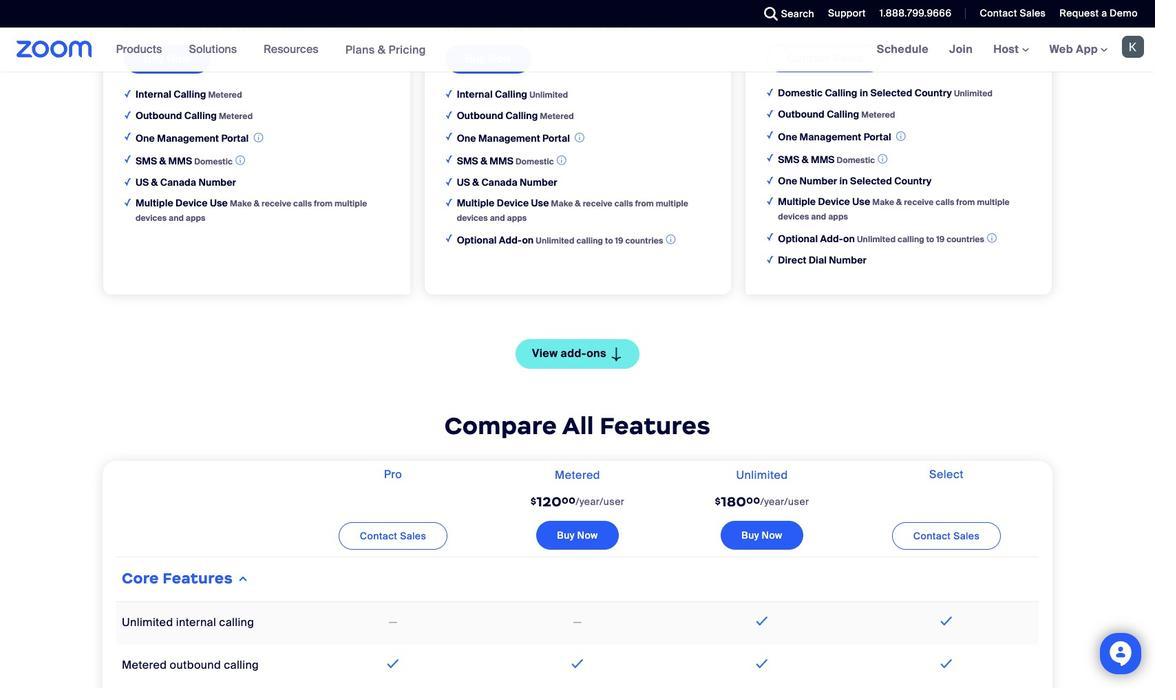 Task type: vqa. For each thing, say whether or not it's contained in the screenshot.
second See from left
yes



Task type: describe. For each thing, give the bounding box(es) containing it.
0 vertical spatial outbound
[[235, 21, 280, 34]]

sms & mms domestic for metered
[[136, 155, 233, 167]]

metered down internal calling metered
[[219, 111, 253, 122]]

direct
[[778, 254, 807, 266]]

mms for in
[[811, 153, 835, 166]]

multiple for in
[[977, 197, 1010, 208]]

multiple for in
[[778, 195, 816, 208]]

unlimited internal calling
[[122, 616, 254, 630]]

0 vertical spatial included image
[[938, 614, 956, 630]]

buy now link up internal calling unlimited
[[445, 45, 532, 74]]

us for + additional fees for all outbound calls. see rates
[[136, 176, 149, 189]]

resources
[[264, 42, 319, 56]]

unlimited inside internal calling unlimited
[[530, 89, 568, 100]]

additional for + additional fees for international calls. see rates
[[455, 21, 502, 34]]

pro
[[384, 468, 402, 482]]

1 horizontal spatial features
[[600, 411, 711, 441]]

receive for in
[[904, 197, 934, 208]]

portal for unlimited
[[543, 132, 570, 144]]

multiple for metered
[[136, 197, 173, 209]]

add- for canada
[[499, 234, 522, 246]]

now for buy now link underneath $ 180 00 /year/user
[[762, 529, 783, 542]]

all
[[562, 411, 594, 441]]

calls for in
[[936, 197, 955, 208]]

& inside product information navigation
[[378, 42, 386, 57]]

outbound inside core features application
[[170, 659, 221, 673]]

one management portal application for metered
[[136, 130, 390, 146]]

selected for calling
[[871, 87, 913, 99]]

outbound calling metered for in
[[778, 108, 896, 120]]

select
[[930, 468, 964, 482]]

app
[[1076, 42, 1098, 56]]

web app
[[1050, 42, 1098, 56]]

optional add-on application for number
[[457, 232, 711, 248]]

sms & mms application for unlimited
[[457, 153, 711, 169]]

devices for unlimited
[[457, 213, 488, 224]]

add-
[[561, 346, 587, 361]]

portal for in
[[864, 131, 892, 143]]

core
[[122, 570, 159, 588]]

for for international
[[528, 21, 541, 34]]

info outline image inside optional add-on application
[[666, 233, 676, 246]]

optional for number
[[778, 233, 818, 245]]

$ for 180
[[715, 496, 721, 508]]

sales down select
[[954, 530, 980, 543]]

host button
[[994, 42, 1029, 56]]

products
[[116, 42, 162, 56]]

sales down support
[[833, 51, 863, 65]]

metered down unlimited internal calling
[[122, 659, 167, 673]]

country for domestic calling in selected country unlimited
[[915, 87, 952, 99]]

optional add-on unlimited calling to 19 countries for selected
[[778, 233, 985, 245]]

outbound for unlimited
[[457, 109, 503, 122]]

right image
[[236, 574, 250, 585]]

sales down pro
[[400, 530, 426, 543]]

fees for international
[[505, 21, 525, 34]]

web app button
[[1050, 42, 1108, 56]]

now for buy now link under $ 120 00 /year/user
[[577, 529, 598, 542]]

make & receive calls from multiple devices and apps for unlimited
[[457, 198, 689, 224]]

make & receive calls from multiple devices and apps for metered
[[136, 198, 367, 224]]

profile picture image
[[1122, 36, 1144, 58]]

outbound calling metered for unlimited
[[457, 109, 574, 122]]

contact sales down select
[[914, 530, 980, 543]]

1 vertical spatial included image
[[753, 656, 771, 673]]

banner containing products
[[0, 28, 1155, 72]]

support
[[828, 7, 866, 19]]

canada for international
[[482, 176, 518, 189]]

from for metered
[[314, 198, 333, 209]]

canada for all
[[160, 176, 196, 189]]

120
[[537, 494, 562, 511]]

solutions
[[189, 42, 237, 56]]

buy now link down $ 180 00 /year/user
[[721, 521, 803, 550]]

devices for metered
[[136, 213, 167, 224]]

mms for metered
[[168, 155, 192, 167]]

sms for metered
[[136, 155, 157, 167]]

one number in selected country
[[778, 175, 932, 187]]

schedule link
[[867, 28, 939, 72]]

19 for one number in selected country
[[937, 234, 945, 245]]

dial
[[809, 254, 827, 266]]

outbound for metered
[[136, 109, 182, 122]]

receive for unlimited
[[583, 198, 613, 209]]

metered down internal calling unlimited
[[540, 111, 574, 122]]

solutions button
[[189, 28, 243, 72]]

compare
[[445, 411, 557, 441]]

$ 180 00 /year/user
[[715, 494, 809, 511]]

for for all
[[206, 21, 219, 34]]

optional for &
[[457, 234, 497, 246]]

view add-ons
[[532, 346, 609, 361]]

2 rates from the left
[[655, 21, 679, 34]]

buy now up internal calling metered
[[144, 52, 191, 66]]

core features application
[[116, 461, 1039, 689]]

pricing
[[389, 42, 426, 57]]

management for metered
[[157, 132, 219, 144]]

mms for unlimited
[[490, 155, 514, 167]]

use for metered
[[210, 197, 228, 209]]

apps for in
[[829, 211, 848, 222]]

domestic calling in selected country unlimited
[[778, 87, 993, 99]]

contact down pro
[[360, 530, 398, 543]]

and for metered
[[169, 213, 184, 224]]

outbound calling metered for metered
[[136, 109, 253, 122]]

core features cell
[[116, 563, 1039, 597]]

host
[[994, 42, 1022, 56]]

one management portal application for in
[[778, 129, 1032, 144]]

join
[[950, 42, 973, 56]]

+ additional fees for all outbound calls. see rates
[[124, 21, 357, 34]]

buy now down $ 180 00 /year/user
[[742, 529, 783, 542]]

00 for 180
[[747, 495, 761, 507]]

search button
[[754, 0, 818, 28]]

multiple for metered
[[335, 198, 367, 209]]

internal calling metered
[[136, 88, 242, 100]]

multiple for unlimited
[[457, 197, 495, 209]]

buy for buy now link underneath $ 180 00 /year/user
[[742, 529, 759, 542]]

core features
[[122, 570, 233, 588]]

1 calls. from the left
[[283, 21, 307, 34]]

buy for buy now link on top of internal calling unlimited
[[465, 52, 485, 66]]

00 for 120
[[562, 495, 576, 507]]

now for buy now link on top of internal calling unlimited
[[488, 52, 512, 66]]

on for number
[[522, 234, 534, 246]]

request
[[1060, 7, 1099, 19]]

schedule
[[877, 42, 929, 56]]

all
[[222, 21, 233, 34]]

make & receive calls from multiple devices and apps for in
[[778, 197, 1010, 222]]

multiple device use for unlimited
[[457, 197, 549, 209]]

metered down domestic calling in selected country unlimited on the right top of page
[[862, 109, 896, 120]]

demo
[[1110, 7, 1138, 19]]

zoom logo image
[[17, 41, 92, 58]]

selected for number
[[850, 175, 892, 187]]

us for + additional fees for international calls. see rates
[[457, 176, 470, 189]]

fees for all
[[184, 21, 204, 34]]

contact down select
[[914, 530, 951, 543]]

additional for + additional fees for all outbound calls. see rates
[[133, 21, 181, 34]]

in for number
[[840, 175, 848, 187]]



Task type: locate. For each thing, give the bounding box(es) containing it.
2 horizontal spatial one management portal application
[[778, 129, 1032, 144]]

banner
[[0, 28, 1155, 72]]

1 vertical spatial features
[[163, 570, 233, 588]]

outbound right the all
[[235, 21, 280, 34]]

make & receive calls from multiple devices and apps
[[778, 197, 1010, 222], [136, 198, 367, 224], [457, 198, 689, 224]]

0 horizontal spatial us & canada number
[[136, 176, 236, 189]]

0 horizontal spatial us
[[136, 176, 149, 189]]

0 horizontal spatial outbound
[[170, 659, 221, 673]]

buy
[[144, 52, 164, 66], [465, 52, 485, 66], [557, 529, 575, 542], [742, 529, 759, 542]]

now up internal calling metered
[[167, 52, 191, 66]]

canada
[[160, 176, 196, 189], [482, 176, 518, 189]]

international
[[543, 21, 602, 34]]

web
[[1050, 42, 1074, 56]]

one management portal
[[778, 131, 892, 143], [136, 132, 249, 144], [457, 132, 570, 144]]

00 inside $ 120 00 /year/user
[[562, 495, 576, 507]]

0 horizontal spatial make & receive calls from multiple devices and apps
[[136, 198, 367, 224]]

0 horizontal spatial device
[[176, 197, 208, 209]]

and for unlimited
[[490, 213, 505, 224]]

sms & mms domestic down internal calling metered
[[136, 155, 233, 167]]

2 additional from the left
[[455, 21, 502, 34]]

0 horizontal spatial optional
[[457, 234, 497, 246]]

sms & mms application
[[778, 151, 1032, 167], [136, 153, 390, 169], [457, 153, 711, 169]]

contact sales link
[[970, 0, 1050, 28], [980, 7, 1046, 19], [767, 45, 884, 72], [339, 523, 448, 550], [892, 523, 1001, 550]]

see rates link for rates
[[634, 21, 679, 34]]

1 horizontal spatial one management portal
[[457, 132, 570, 144]]

domestic
[[778, 87, 823, 99], [837, 155, 875, 166], [194, 156, 233, 167], [516, 156, 554, 167]]

2 horizontal spatial devices
[[778, 211, 809, 222]]

0 vertical spatial features
[[600, 411, 711, 441]]

1 see rates link from the left
[[312, 21, 357, 34]]

1 horizontal spatial to
[[927, 234, 935, 245]]

1 horizontal spatial outbound
[[235, 21, 280, 34]]

internal for + additional fees for all outbound calls. see rates
[[136, 88, 171, 100]]

add-
[[820, 233, 844, 245], [499, 234, 522, 246]]

2 /year/user from the left
[[761, 496, 809, 508]]

2 us from the left
[[457, 176, 470, 189]]

1 additional from the left
[[133, 21, 181, 34]]

0 horizontal spatial 19
[[615, 235, 624, 246]]

and for in
[[811, 211, 827, 222]]

metered outbound calling
[[122, 659, 259, 673]]

optional add-on application
[[778, 231, 1032, 246], [457, 232, 711, 248]]

devices
[[778, 211, 809, 222], [136, 213, 167, 224], [457, 213, 488, 224]]

products button
[[116, 28, 168, 72]]

buy up internal calling unlimited
[[465, 52, 485, 66]]

add- for in
[[820, 233, 844, 245]]

direct dial number
[[778, 254, 867, 266]]

apps
[[829, 211, 848, 222], [186, 213, 206, 224], [507, 213, 527, 224]]

0 horizontal spatial sms & mms domestic
[[136, 155, 233, 167]]

countries
[[947, 234, 985, 245], [626, 235, 663, 246]]

1 + from the left
[[124, 21, 131, 34]]

2 for from the left
[[528, 21, 541, 34]]

0 horizontal spatial from
[[314, 198, 333, 209]]

device for unlimited
[[497, 197, 529, 209]]

outbound calling metered down internal calling metered
[[136, 109, 253, 122]]

multiple
[[977, 197, 1010, 208], [335, 198, 367, 209], [656, 198, 689, 209]]

one management portal down internal calling metered
[[136, 132, 249, 144]]

one management portal for unlimited
[[457, 132, 570, 144]]

management for in
[[800, 131, 862, 143]]

view
[[532, 346, 558, 361]]

to
[[927, 234, 935, 245], [605, 235, 613, 246]]

2 horizontal spatial calls
[[936, 197, 955, 208]]

one for unlimited
[[457, 132, 476, 144]]

unlimited inside domestic calling in selected country unlimited
[[954, 88, 993, 99]]

2 calls. from the left
[[605, 21, 629, 34]]

0 horizontal spatial included image
[[753, 656, 771, 673]]

management up one number in selected country
[[800, 131, 862, 143]]

buy now up internal calling unlimited
[[465, 52, 512, 66]]

0 horizontal spatial for
[[206, 21, 219, 34]]

1 for from the left
[[206, 21, 219, 34]]

one for in
[[778, 131, 798, 143]]

portal down internal calling unlimited
[[543, 132, 570, 144]]

0 horizontal spatial 00
[[562, 495, 576, 507]]

1 horizontal spatial one management portal application
[[457, 130, 711, 146]]

0 horizontal spatial countries
[[626, 235, 663, 246]]

0 horizontal spatial add-
[[499, 234, 522, 246]]

join link
[[939, 28, 983, 72]]

1 horizontal spatial multiple
[[656, 198, 689, 209]]

make for metered
[[230, 198, 252, 209]]

0 horizontal spatial use
[[210, 197, 228, 209]]

+ for + additional fees for all outbound calls. see rates
[[124, 21, 131, 34]]

1 horizontal spatial calls.
[[605, 21, 629, 34]]

outbound
[[778, 108, 825, 120], [136, 109, 182, 122], [457, 109, 503, 122]]

buy now
[[144, 52, 191, 66], [465, 52, 512, 66], [557, 529, 598, 542], [742, 529, 783, 542]]

sms for in
[[778, 153, 800, 166]]

info outline image
[[896, 129, 906, 143], [254, 131, 263, 144], [878, 152, 888, 166], [666, 233, 676, 246]]

0 horizontal spatial sms & mms application
[[136, 153, 390, 169]]

1 horizontal spatial use
[[531, 197, 549, 209]]

0 horizontal spatial one management portal application
[[136, 130, 390, 146]]

0 horizontal spatial in
[[840, 175, 848, 187]]

2 horizontal spatial receive
[[904, 197, 934, 208]]

device for metered
[[176, 197, 208, 209]]

multiple device use for metered
[[136, 197, 228, 209]]

sms & mms application for metered
[[136, 153, 390, 169]]

mms down internal calling unlimited
[[490, 155, 514, 167]]

contact down search
[[787, 51, 830, 65]]

0 horizontal spatial devices
[[136, 213, 167, 224]]

sms & mms domestic down internal calling unlimited
[[457, 155, 554, 167]]

$ inside $ 120 00 /year/user
[[531, 496, 537, 508]]

make for in
[[873, 197, 895, 208]]

ons
[[587, 346, 607, 361]]

us
[[136, 176, 149, 189], [457, 176, 470, 189]]

sms & mms domestic
[[778, 153, 875, 166], [136, 155, 233, 167], [457, 155, 554, 167]]

sales up host dropdown button
[[1020, 7, 1046, 19]]

1 horizontal spatial for
[[528, 21, 541, 34]]

now for buy now link over internal calling metered
[[167, 52, 191, 66]]

outbound for in
[[778, 108, 825, 120]]

on for selected
[[844, 233, 855, 245]]

1 horizontal spatial mms
[[490, 155, 514, 167]]

+ additional fees for international calls. see rates
[[445, 21, 679, 34]]

1 canada from the left
[[160, 176, 196, 189]]

request a demo
[[1060, 7, 1138, 19]]

buy down $ 120 00 /year/user
[[557, 529, 575, 542]]

$ for 120
[[531, 496, 537, 508]]

1 horizontal spatial 00
[[747, 495, 761, 507]]

from
[[957, 197, 975, 208], [314, 198, 333, 209], [635, 198, 654, 209]]

management for unlimited
[[479, 132, 540, 144]]

2 horizontal spatial outbound calling metered
[[778, 108, 896, 120]]

2 horizontal spatial device
[[818, 195, 850, 208]]

buy up internal calling metered
[[144, 52, 164, 66]]

1 horizontal spatial make & receive calls from multiple devices and apps
[[457, 198, 689, 224]]

2 horizontal spatial sms & mms application
[[778, 151, 1032, 167]]

one management portal down internal calling unlimited
[[457, 132, 570, 144]]

domestic for metered
[[194, 156, 233, 167]]

1.888.799.9666
[[880, 7, 952, 19]]

/year/user inside $ 120 00 /year/user
[[576, 496, 625, 508]]

mms
[[811, 153, 835, 166], [168, 155, 192, 167], [490, 155, 514, 167]]

buy now link up internal calling metered
[[124, 45, 211, 74]]

/year/user right 180 at the bottom right of page
[[761, 496, 809, 508]]

1 horizontal spatial multiple
[[457, 197, 495, 209]]

1 horizontal spatial canada
[[482, 176, 518, 189]]

1 horizontal spatial additional
[[455, 21, 502, 34]]

one
[[778, 131, 798, 143], [136, 132, 155, 144], [457, 132, 476, 144], [778, 175, 798, 187]]

contact up 'host'
[[980, 7, 1018, 19]]

one management portal application
[[778, 129, 1032, 144], [136, 130, 390, 146], [457, 130, 711, 146]]

0 horizontal spatial one management portal
[[136, 132, 249, 144]]

metered
[[208, 89, 242, 100], [862, 109, 896, 120], [219, 111, 253, 122], [540, 111, 574, 122], [555, 468, 600, 483], [122, 659, 167, 673]]

2 see from the left
[[634, 21, 653, 34]]

1 horizontal spatial in
[[860, 87, 868, 99]]

1 horizontal spatial add-
[[820, 233, 844, 245]]

00
[[562, 495, 576, 507], [747, 495, 761, 507]]

2 horizontal spatial and
[[811, 211, 827, 222]]

management down internal calling unlimited
[[479, 132, 540, 144]]

1 horizontal spatial optional
[[778, 233, 818, 245]]

1 us from the left
[[136, 176, 149, 189]]

multiple device use
[[778, 195, 871, 208], [136, 197, 228, 209], [457, 197, 549, 209]]

plans
[[345, 42, 375, 57]]

one for metered
[[136, 132, 155, 144]]

one management portal up one number in selected country
[[778, 131, 892, 143]]

outbound calling metered down internal calling unlimited
[[457, 109, 574, 122]]

metered down solutions dropdown button
[[208, 89, 242, 100]]

on
[[844, 233, 855, 245], [522, 234, 534, 246]]

domestic for unlimited
[[516, 156, 554, 167]]

0 horizontal spatial rates
[[333, 21, 357, 34]]

compare all features
[[445, 411, 711, 441]]

sms & mms domestic for unlimited
[[457, 155, 554, 167]]

contact sales down pro
[[360, 530, 426, 543]]

contact sales down support
[[787, 51, 863, 65]]

one management portal for metered
[[136, 132, 249, 144]]

1 horizontal spatial apps
[[507, 213, 527, 224]]

use
[[853, 195, 871, 208], [210, 197, 228, 209], [531, 197, 549, 209]]

1 see from the left
[[312, 21, 331, 34]]

1 horizontal spatial optional add-on unlimited calling to 19 countries
[[778, 233, 985, 245]]

search
[[781, 8, 815, 20]]

0 horizontal spatial multiple
[[136, 197, 173, 209]]

1 internal from the left
[[136, 88, 171, 100]]

now down $ 180 00 /year/user
[[762, 529, 783, 542]]

outbound calling metered down domestic calling in selected country unlimited on the right top of page
[[778, 108, 896, 120]]

1 horizontal spatial from
[[635, 198, 654, 209]]

1 $ from the left
[[531, 496, 537, 508]]

180
[[721, 494, 747, 511]]

0 horizontal spatial optional add-on unlimited calling to 19 countries
[[457, 234, 663, 246]]

outbound
[[235, 21, 280, 34], [170, 659, 221, 673]]

1 horizontal spatial included image
[[938, 614, 956, 630]]

1 horizontal spatial receive
[[583, 198, 613, 209]]

sms
[[778, 153, 800, 166], [136, 155, 157, 167], [457, 155, 478, 167]]

additional
[[133, 21, 181, 34], [455, 21, 502, 34]]

&
[[378, 42, 386, 57], [802, 153, 809, 166], [159, 155, 166, 167], [481, 155, 488, 167], [151, 176, 158, 189], [473, 176, 479, 189], [897, 197, 902, 208], [254, 198, 260, 209], [575, 198, 581, 209]]

calls for unlimited
[[615, 198, 633, 209]]

2 horizontal spatial make & receive calls from multiple devices and apps
[[778, 197, 1010, 222]]

1 vertical spatial selected
[[850, 175, 892, 187]]

1 horizontal spatial see rates link
[[634, 21, 679, 34]]

2 horizontal spatial from
[[957, 197, 975, 208]]

calls for metered
[[293, 198, 312, 209]]

+ for + additional fees for international calls. see rates
[[445, 21, 452, 34]]

for left international
[[528, 21, 541, 34]]

plans & pricing
[[345, 42, 426, 57]]

to for one number in selected country
[[927, 234, 935, 245]]

$ inside $ 180 00 /year/user
[[715, 496, 721, 508]]

0 horizontal spatial internal
[[136, 88, 171, 100]]

country
[[915, 87, 952, 99], [895, 175, 932, 187]]

internal for + additional fees for international calls. see rates
[[457, 88, 493, 100]]

selected
[[871, 87, 913, 99], [850, 175, 892, 187]]

make
[[873, 197, 895, 208], [230, 198, 252, 209], [551, 198, 573, 209]]

1 horizontal spatial us
[[457, 176, 470, 189]]

1 vertical spatial in
[[840, 175, 848, 187]]

portal down internal calling metered
[[221, 132, 249, 144]]

calls
[[936, 197, 955, 208], [293, 198, 312, 209], [615, 198, 633, 209]]

one management portal for in
[[778, 131, 892, 143]]

support link
[[818, 0, 870, 28], [828, 7, 866, 19]]

number
[[800, 175, 837, 187], [199, 176, 236, 189], [520, 176, 558, 189], [829, 254, 867, 266]]

1 horizontal spatial +
[[445, 21, 452, 34]]

0 horizontal spatial sms
[[136, 155, 157, 167]]

sms & mms domestic for in
[[778, 153, 875, 166]]

outbound down internal
[[170, 659, 221, 673]]

1 fees from the left
[[184, 21, 204, 34]]

contact sales up host dropdown button
[[980, 7, 1046, 19]]

optional add-on unlimited calling to 19 countries
[[778, 233, 985, 245], [457, 234, 663, 246]]

0 vertical spatial in
[[860, 87, 868, 99]]

to for us & canada number
[[605, 235, 613, 246]]

1 horizontal spatial calls
[[615, 198, 633, 209]]

not included image
[[387, 615, 400, 631]]

not included image
[[571, 615, 584, 631]]

calls.
[[283, 21, 307, 34], [605, 21, 629, 34]]

info outline image
[[575, 131, 585, 144], [235, 153, 245, 167], [557, 153, 566, 167], [988, 231, 997, 245]]

0 horizontal spatial additional
[[133, 21, 181, 34]]

1 horizontal spatial 19
[[937, 234, 945, 245]]

one management portal application for unlimited
[[457, 130, 711, 146]]

us & canada number for international
[[457, 176, 558, 189]]

0 horizontal spatial fees
[[184, 21, 204, 34]]

domestic for in
[[837, 155, 875, 166]]

buy now link
[[124, 45, 211, 74], [445, 45, 532, 74], [537, 521, 619, 550], [721, 521, 803, 550]]

optional
[[778, 233, 818, 245], [457, 234, 497, 246]]

plans & pricing link
[[345, 42, 426, 57], [345, 42, 426, 57]]

meetings navigation
[[867, 28, 1155, 72]]

1 rates from the left
[[333, 21, 357, 34]]

internal calling unlimited
[[457, 88, 568, 100]]

1 00 from the left
[[562, 495, 576, 507]]

2 horizontal spatial mms
[[811, 153, 835, 166]]

/year/user for 180
[[761, 496, 809, 508]]

1 us & canada number from the left
[[136, 176, 236, 189]]

optional add-on application for selected
[[778, 231, 1032, 246]]

portal down domestic calling in selected country unlimited on the right top of page
[[864, 131, 892, 143]]

contact
[[980, 7, 1018, 19], [787, 51, 830, 65], [360, 530, 398, 543], [914, 530, 951, 543]]

multiple device use for in
[[778, 195, 871, 208]]

apps for metered
[[186, 213, 206, 224]]

see rates link for see
[[312, 21, 357, 34]]

for
[[206, 21, 219, 34], [528, 21, 541, 34]]

2 internal from the left
[[457, 88, 493, 100]]

2 horizontal spatial management
[[800, 131, 862, 143]]

1.888.799.9666 button
[[870, 0, 955, 28], [880, 7, 952, 19]]

0 vertical spatial country
[[915, 87, 952, 99]]

receive for metered
[[262, 198, 291, 209]]

unlimited
[[954, 88, 993, 99], [530, 89, 568, 100], [857, 234, 896, 245], [536, 235, 575, 246], [736, 468, 788, 483], [122, 616, 173, 630]]

for left the all
[[206, 21, 219, 34]]

1 horizontal spatial fees
[[505, 21, 525, 34]]

portal
[[864, 131, 892, 143], [221, 132, 249, 144], [543, 132, 570, 144]]

1 horizontal spatial portal
[[543, 132, 570, 144]]

$ 120 00 /year/user
[[531, 494, 625, 511]]

2 fees from the left
[[505, 21, 525, 34]]

2 + from the left
[[445, 21, 452, 34]]

calling
[[898, 234, 925, 245], [577, 235, 603, 246], [219, 616, 254, 630], [224, 659, 259, 673]]

internal
[[136, 88, 171, 100], [457, 88, 493, 100]]

now down $ 120 00 /year/user
[[577, 529, 598, 542]]

included image
[[938, 614, 956, 630], [753, 656, 771, 673]]

info outline image inside sms & mms application
[[878, 152, 888, 166]]

2 00 from the left
[[747, 495, 761, 507]]

and
[[811, 211, 827, 222], [169, 213, 184, 224], [490, 213, 505, 224]]

0 horizontal spatial see
[[312, 21, 331, 34]]

2 horizontal spatial multiple
[[778, 195, 816, 208]]

portal for metered
[[221, 132, 249, 144]]

multiple for unlimited
[[656, 198, 689, 209]]

us & canada number
[[136, 176, 236, 189], [457, 176, 558, 189]]

2 see rates link from the left
[[634, 21, 679, 34]]

1 horizontal spatial management
[[479, 132, 540, 144]]

us & canada number for all
[[136, 176, 236, 189]]

fees left international
[[505, 21, 525, 34]]

buy for buy now link under $ 120 00 /year/user
[[557, 529, 575, 542]]

0 horizontal spatial canada
[[160, 176, 196, 189]]

metered inside internal calling metered
[[208, 89, 242, 100]]

0 horizontal spatial multiple
[[335, 198, 367, 209]]

now up internal calling unlimited
[[488, 52, 512, 66]]

1 horizontal spatial device
[[497, 197, 529, 209]]

features inside core features cell
[[163, 570, 233, 588]]

mms up one number in selected country
[[811, 153, 835, 166]]

in for calling
[[860, 87, 868, 99]]

countries for us & canada number
[[626, 235, 663, 246]]

buy now link down $ 120 00 /year/user
[[537, 521, 619, 550]]

buy down $ 180 00 /year/user
[[742, 529, 759, 542]]

2 horizontal spatial one management portal
[[778, 131, 892, 143]]

calls. up 'resources'
[[283, 21, 307, 34]]

resources button
[[264, 28, 325, 72]]

apps for unlimited
[[507, 213, 527, 224]]

calling
[[825, 87, 858, 99], [174, 88, 206, 100], [495, 88, 528, 100], [827, 108, 860, 120], [184, 109, 217, 122], [506, 109, 538, 122]]

fees up solutions
[[184, 21, 204, 34]]

features
[[600, 411, 711, 441], [163, 570, 233, 588]]

rates
[[333, 21, 357, 34], [655, 21, 679, 34]]

receive
[[904, 197, 934, 208], [262, 198, 291, 209], [583, 198, 613, 209]]

19 for us & canada number
[[615, 235, 624, 246]]

0 vertical spatial selected
[[871, 87, 913, 99]]

calls. right international
[[605, 21, 629, 34]]

internal
[[176, 616, 216, 630]]

2 $ from the left
[[715, 496, 721, 508]]

2 canada from the left
[[482, 176, 518, 189]]

included image
[[753, 614, 771, 630], [384, 656, 402, 673], [569, 656, 587, 673], [938, 656, 956, 673]]

country for one number in selected country
[[895, 175, 932, 187]]

metered up $ 120 00 /year/user
[[555, 468, 600, 483]]

2 horizontal spatial use
[[853, 195, 871, 208]]

1 horizontal spatial outbound
[[457, 109, 503, 122]]

management down internal calling metered
[[157, 132, 219, 144]]

/year/user right the 120
[[576, 496, 625, 508]]

00 inside $ 180 00 /year/user
[[747, 495, 761, 507]]

/year/user
[[576, 496, 625, 508], [761, 496, 809, 508]]

0 horizontal spatial on
[[522, 234, 534, 246]]

1 horizontal spatial sms
[[457, 155, 478, 167]]

from for in
[[957, 197, 975, 208]]

use for in
[[853, 195, 871, 208]]

mms down internal calling metered
[[168, 155, 192, 167]]

sales
[[1020, 7, 1046, 19], [833, 51, 863, 65], [400, 530, 426, 543], [954, 530, 980, 543]]

buy now down $ 120 00 /year/user
[[557, 529, 598, 542]]

1 horizontal spatial sms & mms application
[[457, 153, 711, 169]]

device for in
[[818, 195, 850, 208]]

a
[[1102, 7, 1108, 19]]

/year/user for 120
[[576, 496, 625, 508]]

0 horizontal spatial features
[[163, 570, 233, 588]]

1 /year/user from the left
[[576, 496, 625, 508]]

1 vertical spatial country
[[895, 175, 932, 187]]

2 us & canada number from the left
[[457, 176, 558, 189]]

0 horizontal spatial calls
[[293, 198, 312, 209]]

0 horizontal spatial apps
[[186, 213, 206, 224]]

product information navigation
[[106, 28, 437, 72]]

1 horizontal spatial multiple device use
[[457, 197, 549, 209]]

sms for unlimited
[[457, 155, 478, 167]]

0 horizontal spatial outbound calling metered
[[136, 109, 253, 122]]

use for unlimited
[[531, 197, 549, 209]]

sms & mms domestic up one number in selected country
[[778, 153, 875, 166]]

make for unlimited
[[551, 198, 573, 209]]

multiple
[[778, 195, 816, 208], [136, 197, 173, 209], [457, 197, 495, 209]]

/year/user inside $ 180 00 /year/user
[[761, 496, 809, 508]]

1 horizontal spatial /year/user
[[761, 496, 809, 508]]

1 horizontal spatial make
[[551, 198, 573, 209]]

device
[[818, 195, 850, 208], [176, 197, 208, 209], [497, 197, 529, 209]]

optional add-on unlimited calling to 19 countries for number
[[457, 234, 663, 246]]

outbound calling metered
[[778, 108, 896, 120], [136, 109, 253, 122], [457, 109, 574, 122]]

1 horizontal spatial sms & mms domestic
[[457, 155, 554, 167]]



